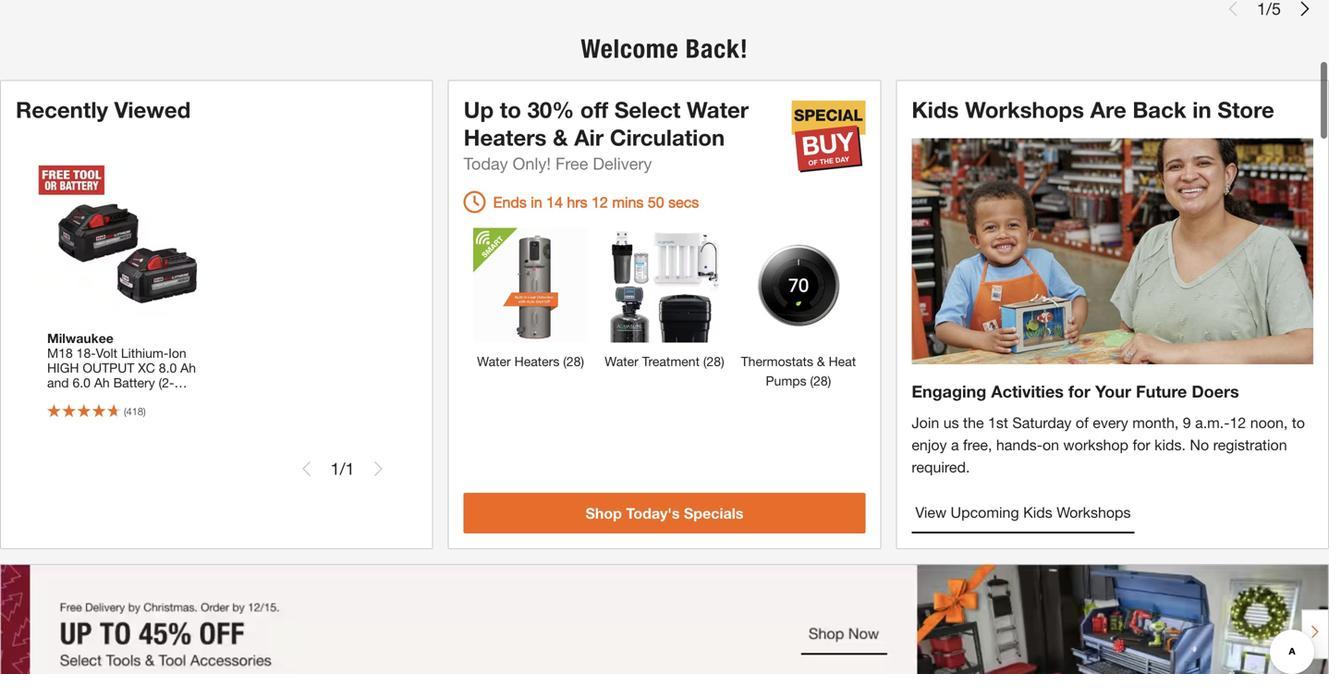Task type: locate. For each thing, give the bounding box(es) containing it.
kids
[[912, 74, 959, 100]]

hands-
[[997, 414, 1043, 431]]

of
[[1076, 392, 1089, 409]]

join
[[912, 392, 940, 409]]

store
[[1218, 74, 1275, 100]]

6.0
[[73, 353, 91, 368]]

on
[[1043, 414, 1060, 431]]

to inside "join us the 1st saturday of every month, 9 a.m.-12 noon, to enjoy a free, hands-on workshop for kids. no registration required."
[[1293, 392, 1306, 409]]

1 vertical spatial 12
[[1230, 392, 1247, 409]]

registration
[[1214, 414, 1288, 431]]

ah right 8.0
[[180, 338, 196, 353]]

ends in 14 hrs 12 mins 50 secs
[[494, 171, 699, 189]]

& left air
[[553, 102, 568, 128]]

mins
[[613, 171, 644, 189]]

water treatment ( 28 )
[[605, 331, 725, 347]]

month,
[[1133, 392, 1179, 409]]

kids workshops are back in store
[[912, 74, 1275, 100]]

1 horizontal spatial water
[[605, 331, 639, 347]]

( down water heaters product image
[[563, 331, 567, 347]]

0 horizontal spatial ah
[[94, 353, 110, 368]]

& up ( 28 ) at the bottom of the page
[[817, 331, 826, 347]]

50
[[648, 171, 665, 189]]

0 vertical spatial &
[[553, 102, 568, 128]]

doers
[[1192, 359, 1240, 379]]

heaters up today only!
[[464, 102, 547, 128]]

in right back
[[1193, 74, 1212, 100]]

12
[[592, 171, 608, 189], [1230, 392, 1247, 409]]

( 28 )
[[807, 351, 832, 366]]

9
[[1184, 392, 1192, 409]]

today only!
[[464, 131, 551, 151]]

up
[[464, 74, 494, 100]]

1 vertical spatial for
[[1133, 414, 1151, 431]]

12 right hrs at left
[[592, 171, 608, 189]]

battery
[[113, 353, 155, 368]]

water
[[687, 74, 749, 100], [477, 331, 511, 347], [605, 331, 639, 347]]

12 up registration
[[1230, 392, 1247, 409]]

0 vertical spatial to
[[500, 74, 521, 100]]

in left 14
[[531, 171, 543, 189]]

heat
[[829, 331, 856, 347]]

for up of
[[1069, 359, 1091, 379]]

to right up in the top of the page
[[500, 74, 521, 100]]

heaters
[[464, 102, 547, 128], [515, 331, 560, 347]]

1st
[[989, 392, 1009, 409]]

m18 18-volt lithium-ion high output xc 8.0 ah and 6.0 ah battery (2-pack) image
[[38, 120, 213, 295]]

0 horizontal spatial 12
[[592, 171, 608, 189]]

)
[[581, 331, 585, 347], [721, 331, 725, 347], [828, 351, 832, 366], [143, 383, 146, 395]]

1 horizontal spatial &
[[817, 331, 826, 347]]

water heaters product image image
[[474, 206, 588, 320]]

ah
[[180, 338, 196, 353], [94, 353, 110, 368]]

( right 'treatment'
[[704, 331, 707, 347]]

treatment
[[642, 331, 700, 347]]

for down month,
[[1133, 414, 1151, 431]]

to right noon, on the bottom right of page
[[1293, 392, 1306, 409]]

0 horizontal spatial &
[[553, 102, 568, 128]]

pumps
[[766, 351, 807, 366]]

water treatment product image image
[[608, 206, 722, 320]]

0 horizontal spatial to
[[500, 74, 521, 100]]

to
[[500, 74, 521, 100], [1293, 392, 1306, 409]]

engaging
[[912, 359, 987, 379]]

water up circulation
[[687, 74, 749, 100]]

water down water heaters product image
[[477, 331, 511, 347]]

no
[[1191, 414, 1210, 431]]

1 vertical spatial &
[[817, 331, 826, 347]]

enjoy
[[912, 414, 948, 431]]

1 vertical spatial to
[[1293, 392, 1306, 409]]

&
[[553, 102, 568, 128], [817, 331, 826, 347]]

thermostats
[[741, 331, 814, 347]]

circulation
[[610, 102, 725, 128]]

your
[[1096, 359, 1132, 379]]

the
[[964, 392, 985, 409]]

12 inside "join us the 1st saturday of every month, 9 a.m.-12 noon, to enjoy a free, hands-on workshop for kids. no registration required."
[[1230, 392, 1247, 409]]

water for water treatment ( 28 )
[[605, 331, 639, 347]]

0 horizontal spatial 28
[[567, 331, 581, 347]]

0 vertical spatial 12
[[592, 171, 608, 189]]

water inside up to 30% off select water heaters & air circulation today only! free delivery
[[687, 74, 749, 100]]

28 down water heaters product image
[[567, 331, 581, 347]]

ah right 6.0
[[94, 353, 110, 368]]

thermostats & heat pumps
[[741, 331, 856, 366]]

up to 30% off select water heaters & air circulation today only! free delivery
[[464, 74, 749, 151]]

8.0
[[159, 338, 177, 353]]

pack)
[[47, 368, 80, 383]]

2 horizontal spatial 28
[[814, 351, 828, 366]]

28 for water treatment ( 28 )
[[707, 331, 721, 347]]

0 horizontal spatial water
[[477, 331, 511, 347]]

for
[[1069, 359, 1091, 379], [1133, 414, 1151, 431]]

1 horizontal spatial 28
[[707, 331, 721, 347]]

28
[[567, 331, 581, 347], [707, 331, 721, 347], [814, 351, 828, 366]]

a.m.-
[[1196, 392, 1230, 409]]

welcome
[[581, 11, 679, 42]]

0 vertical spatial heaters
[[464, 102, 547, 128]]

1 vertical spatial in
[[531, 171, 543, 189]]

required.
[[912, 436, 971, 454]]

select
[[615, 74, 681, 100]]

us
[[944, 392, 960, 409]]

28 right pumps
[[814, 351, 828, 366]]

and
[[47, 353, 69, 368]]

1 horizontal spatial in
[[1193, 74, 1212, 100]]

join us the 1st saturday of every month, 9 a.m.-12 noon, to enjoy a free, hands-on workshop for kids. no registration required.
[[912, 392, 1306, 454]]

secs
[[669, 171, 699, 189]]

1 horizontal spatial for
[[1133, 414, 1151, 431]]

workshop
[[1064, 414, 1129, 431]]

1 horizontal spatial 12
[[1230, 392, 1247, 409]]

kids workshops image
[[912, 116, 1314, 342]]

shop today's specials
[[586, 482, 744, 500]]

in
[[1193, 74, 1212, 100], [531, 171, 543, 189]]

ion
[[169, 323, 187, 338]]

(
[[563, 331, 567, 347], [704, 331, 707, 347], [811, 351, 814, 366], [124, 383, 126, 395]]

1 horizontal spatial to
[[1293, 392, 1306, 409]]

engaging activities for your future doers
[[912, 359, 1240, 379]]

0 vertical spatial for
[[1069, 359, 1091, 379]]

recently viewed
[[16, 74, 191, 100]]

noon,
[[1251, 392, 1289, 409]]

back
[[1133, 74, 1187, 100]]

water left 'treatment'
[[605, 331, 639, 347]]

28 right 'treatment'
[[707, 331, 721, 347]]

2 horizontal spatial water
[[687, 74, 749, 100]]

air
[[575, 102, 604, 128]]

saturday
[[1013, 392, 1072, 409]]

0 vertical spatial in
[[1193, 74, 1212, 100]]

future
[[1137, 359, 1188, 379]]

heaters down water heaters product image
[[515, 331, 560, 347]]

ends
[[494, 171, 527, 189]]

milwaukee m18 18-volt lithium-ion high output xc 8.0 ah and 6.0 ah battery (2- pack)
[[47, 308, 196, 383]]



Task type: vqa. For each thing, say whether or not it's contained in the screenshot.
Kids
yes



Task type: describe. For each thing, give the bounding box(es) containing it.
to inside up to 30% off select water heaters & air circulation today only! free delivery
[[500, 74, 521, 100]]

lithium-
[[121, 323, 169, 338]]

every
[[1093, 392, 1129, 409]]

viewed
[[114, 74, 191, 100]]

( down battery
[[124, 383, 126, 395]]

are
[[1091, 74, 1127, 100]]

high
[[47, 338, 79, 353]]

& inside up to 30% off select water heaters & air circulation today only! free delivery
[[553, 102, 568, 128]]

30%
[[528, 74, 575, 100]]

) down the heat
[[828, 351, 832, 366]]

( right pumps
[[811, 351, 814, 366]]

back!
[[686, 11, 749, 42]]

for inside "join us the 1st saturday of every month, 9 a.m.-12 noon, to enjoy a free, hands-on workshop for kids. no registration required."
[[1133, 414, 1151, 431]]

0 horizontal spatial for
[[1069, 359, 1091, 379]]

xc
[[138, 338, 155, 353]]

milwaukee
[[47, 308, 114, 324]]

off
[[581, 74, 609, 100]]

( 418 )
[[124, 383, 146, 395]]

sponsored banner image
[[0, 542, 1330, 674]]

14
[[547, 171, 563, 189]]

shop today's specials link
[[464, 471, 866, 511]]

m18
[[47, 323, 73, 338]]

special buy logo image
[[792, 77, 866, 151]]

output
[[83, 338, 134, 353]]

) right 'treatment'
[[721, 331, 725, 347]]

free delivery
[[556, 131, 652, 151]]

volt
[[96, 323, 117, 338]]

heaters inside up to 30% off select water heaters & air circulation today only! free delivery
[[464, 102, 547, 128]]

) down battery
[[143, 383, 146, 395]]

(2-
[[159, 353, 174, 368]]

418
[[126, 383, 143, 395]]

recently
[[16, 74, 108, 100]]

& inside thermostats & heat pumps
[[817, 331, 826, 347]]

28 for water heaters ( 28 )
[[567, 331, 581, 347]]

18-
[[76, 323, 96, 338]]

free,
[[964, 414, 993, 431]]

1 horizontal spatial ah
[[180, 338, 196, 353]]

hrs
[[567, 171, 588, 189]]

workshops
[[966, 74, 1085, 100]]

welcome back!
[[581, 11, 749, 42]]

activities
[[992, 359, 1064, 379]]

thermostats & heat pumps product image image
[[742, 206, 856, 320]]

water heaters ( 28 )
[[477, 331, 585, 347]]

a
[[952, 414, 960, 431]]

0 horizontal spatial in
[[531, 171, 543, 189]]

1 vertical spatial heaters
[[515, 331, 560, 347]]

water for water heaters ( 28 )
[[477, 331, 511, 347]]

) left water treatment ( 28 )
[[581, 331, 585, 347]]

kids.
[[1155, 414, 1187, 431]]



